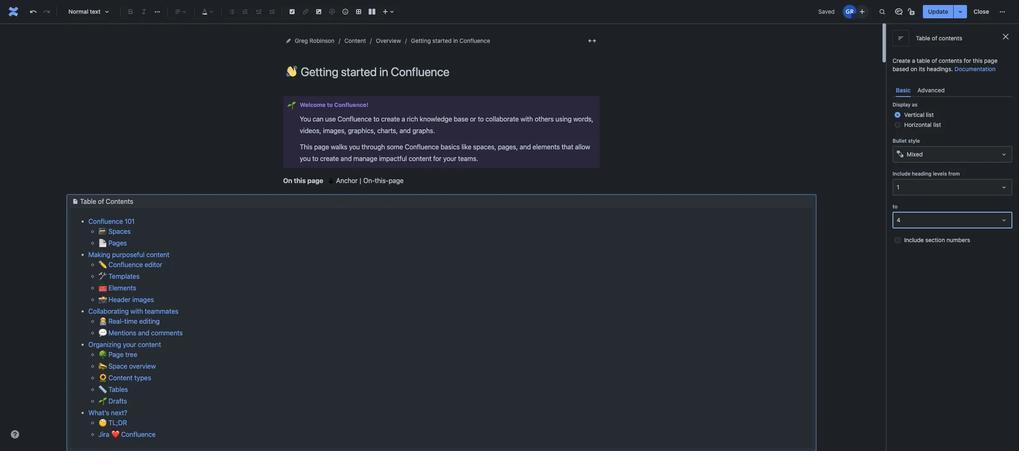 Task type: locate. For each thing, give the bounding box(es) containing it.
contents inside the create a table of contents for this page based on its headings.
[[939, 57, 963, 64]]

making
[[88, 251, 110, 258]]

make page full-width image
[[587, 36, 597, 46]]

1 vertical spatial content
[[146, 251, 170, 258]]

for inside the create a table of contents for this page based on its headings.
[[964, 57, 972, 64]]

0 horizontal spatial with
[[130, 308, 143, 315]]

confluence image
[[7, 5, 20, 18]]

confluence right in
[[460, 37, 490, 44]]

📣 space overview link
[[98, 363, 156, 370]]

a
[[912, 57, 915, 64], [402, 115, 405, 123]]

and down the walks
[[341, 155, 352, 162]]

words,
[[574, 115, 594, 123]]

open image inside to element
[[999, 215, 1009, 225]]

0 horizontal spatial content
[[109, 374, 133, 382]]

display as
[[893, 102, 918, 108]]

to down this
[[312, 155, 318, 162]]

for up the documentation link
[[964, 57, 972, 64]]

display as option group
[[893, 110, 1013, 130]]

0 horizontal spatial a
[[402, 115, 405, 123]]

0 horizontal spatial for
[[433, 155, 442, 162]]

1 horizontal spatial this
[[973, 57, 983, 64]]

table
[[916, 35, 931, 42], [80, 198, 96, 205]]

include up 1
[[893, 171, 911, 177]]

0 horizontal spatial create
[[320, 155, 339, 162]]

contents up headings.
[[939, 57, 963, 64]]

📏 tables link
[[98, 386, 128, 393]]

display
[[893, 102, 911, 108]]

confluence right ❤️
[[121, 431, 156, 438]]

include heading levels from
[[893, 171, 960, 177]]

you right the walks
[[349, 143, 360, 151]]

of inside the "main content area, start typing to enter text." text box
[[98, 198, 104, 205]]

page left anchor image at the top of page
[[307, 177, 323, 184]]

page right this
[[314, 143, 329, 151]]

create inside "you can use confluence to create a rich knowledge base or to collaborate with others using words, videos, images, graphics, charts, and graphs."
[[381, 115, 400, 123]]

robinson
[[310, 37, 335, 44]]

of up headings.
[[932, 57, 937, 64]]

of
[[932, 35, 938, 42], [932, 57, 937, 64], [98, 198, 104, 205]]

update button
[[923, 5, 954, 18]]

0 vertical spatial contents
[[939, 35, 963, 42]]

confluence down 'purposeful' at the bottom left
[[109, 261, 143, 268]]

confluence up graphics,
[[338, 115, 372, 123]]

overview link
[[376, 36, 401, 46]]

to up 4
[[893, 204, 898, 210]]

table up table
[[916, 35, 931, 42]]

2 vertical spatial of
[[98, 198, 104, 205]]

🌱 left welcome
[[287, 101, 296, 109]]

1 horizontal spatial a
[[912, 57, 915, 64]]

include left section
[[905, 237, 924, 244]]

🌱
[[287, 101, 296, 109], [98, 398, 107, 405]]

you down this
[[300, 155, 311, 162]]

bullet style
[[893, 138, 920, 144]]

|
[[360, 177, 361, 184]]

graphs.
[[413, 127, 435, 134]]

0 vertical spatial include
[[893, 171, 911, 177]]

this up the documentation link
[[973, 57, 983, 64]]

open image inside include heading levels from element
[[999, 182, 1009, 192]]

tables
[[109, 386, 128, 393]]

table up confluence 101 link
[[80, 198, 96, 205]]

💬 mentions and comments link
[[98, 329, 183, 337]]

open image for 1
[[999, 182, 1009, 192]]

layouts image
[[367, 7, 377, 17]]

emoji image
[[340, 7, 350, 17]]

1 horizontal spatial with
[[521, 115, 533, 123]]

page
[[109, 351, 124, 358]]

confluence up 🗃️
[[88, 218, 123, 225]]

1 vertical spatial table
[[80, 198, 96, 205]]

1 vertical spatial for
[[433, 155, 442, 162]]

your up tree
[[123, 341, 136, 348]]

content up tables
[[109, 374, 133, 382]]

greg robinson link
[[295, 36, 335, 46]]

your down "basics" at the left
[[443, 155, 457, 162]]

1 vertical spatial include
[[905, 237, 924, 244]]

101
[[125, 218, 135, 225]]

invite to edit image
[[858, 6, 868, 16]]

bold ⌘b image
[[126, 7, 136, 17]]

to
[[327, 102, 333, 108], [374, 115, 380, 123], [478, 115, 484, 123], [312, 155, 318, 162], [893, 204, 898, 210]]

0 vertical spatial open image
[[999, 182, 1009, 192]]

🌳
[[98, 351, 107, 358]]

section
[[926, 237, 945, 244]]

0 horizontal spatial your
[[123, 341, 136, 348]]

🌻
[[98, 374, 107, 382]]

📏
[[98, 386, 107, 393]]

outdent ⇧tab image
[[254, 7, 263, 17]]

link image
[[301, 7, 311, 17]]

can
[[313, 115, 324, 123]]

move this page image
[[285, 37, 292, 44]]

0 vertical spatial this
[[973, 57, 983, 64]]

1 horizontal spatial create
[[381, 115, 400, 123]]

create
[[893, 57, 911, 64]]

list up horizontal list
[[926, 111, 934, 118]]

page
[[985, 57, 998, 64], [314, 143, 329, 151], [389, 177, 404, 184], [307, 177, 323, 184]]

anchor
[[336, 177, 358, 184]]

and inside the confluence 101 🗃️ spaces 📄 pages making purposeful content ✏️ confluence editor 🛠️ templates 🧰 elements 📸 header images collaborating with teammates 🧑‍💻 real-time editing 💬 mentions and comments organizing your content 🌳 page tree 📣 space overview 🌻 content types 📏 tables 🌱 drafts what's next? 🧐 tl;dr jira ❤️ confluence
[[138, 329, 149, 337]]

create down the walks
[[320, 155, 339, 162]]

pages,
[[498, 143, 518, 151]]

graphics,
[[348, 127, 376, 134]]

📄 pages link
[[98, 239, 127, 247]]

0 vertical spatial table
[[916, 35, 931, 42]]

1 vertical spatial contents
[[939, 57, 963, 64]]

to inside this page walks you through some confluence basics like spaces, pages, and elements that allow you to create and manage impactful content for your teams.
[[312, 155, 318, 162]]

its
[[919, 65, 926, 72]]

what's next? link
[[88, 409, 127, 417]]

0 vertical spatial list
[[926, 111, 934, 118]]

🌱 inside the confluence 101 🗃️ spaces 📄 pages making purposeful content ✏️ confluence editor 🛠️ templates 🧰 elements 📸 header images collaborating with teammates 🧑‍💻 real-time editing 💬 mentions and comments organizing your content 🌳 page tree 📣 space overview 🌻 content types 📏 tables 🌱 drafts what's next? 🧐 tl;dr jira ❤️ confluence
[[98, 398, 107, 405]]

contents
[[939, 35, 963, 42], [939, 57, 963, 64]]

greg robinson
[[295, 37, 335, 44]]

1 vertical spatial list
[[934, 121, 941, 128]]

of down update button
[[932, 35, 938, 42]]

1 vertical spatial you
[[300, 155, 311, 162]]

None radio
[[895, 112, 901, 118], [895, 122, 901, 128], [895, 112, 901, 118], [895, 122, 901, 128]]

open image
[[999, 182, 1009, 192], [999, 215, 1009, 225]]

0 vertical spatial of
[[932, 35, 938, 42]]

1 horizontal spatial 🌱
[[287, 101, 296, 109]]

1 vertical spatial of
[[932, 57, 937, 64]]

walks
[[331, 143, 347, 151]]

1 vertical spatial open image
[[999, 215, 1009, 225]]

🗃️
[[98, 228, 107, 235]]

organizing
[[88, 341, 121, 348]]

style
[[908, 138, 920, 144]]

Bullet style text field
[[897, 150, 899, 159]]

0 vertical spatial a
[[912, 57, 915, 64]]

getting started in confluence
[[411, 37, 490, 44]]

table inside the "main content area, start typing to enter text." text box
[[80, 198, 96, 205]]

this right on
[[294, 177, 306, 184]]

1 open image from the top
[[999, 182, 1009, 192]]

🛠️
[[98, 273, 107, 280]]

to element
[[893, 212, 1013, 229]]

base
[[454, 115, 468, 123]]

on-
[[363, 177, 375, 184]]

1 horizontal spatial your
[[443, 155, 457, 162]]

🧑‍💻 real-time editing link
[[98, 318, 160, 325]]

tree
[[125, 351, 137, 358]]

content down 💬 mentions and comments link
[[138, 341, 161, 348]]

of left contents
[[98, 198, 104, 205]]

1 horizontal spatial table
[[916, 35, 931, 42]]

content
[[345, 37, 366, 44], [109, 374, 133, 382]]

confluence inside getting started in confluence link
[[460, 37, 490, 44]]

levels
[[933, 171, 947, 177]]

list right the horizontal at the top of page
[[934, 121, 941, 128]]

teams.
[[458, 155, 478, 162]]

0 horizontal spatial this
[[294, 177, 306, 184]]

include for include heading levels from
[[893, 171, 911, 177]]

italic ⌘i image
[[139, 7, 149, 17]]

page down impactful
[[389, 177, 404, 184]]

list for vertical list
[[926, 111, 934, 118]]

0 horizontal spatial 🌱
[[98, 398, 107, 405]]

like
[[462, 143, 472, 151]]

1 vertical spatial content
[[109, 374, 133, 382]]

bullet list ⌘⇧8 image
[[227, 7, 237, 17]]

table for table of contents
[[916, 35, 931, 42]]

1 horizontal spatial for
[[964, 57, 972, 64]]

a left rich
[[402, 115, 405, 123]]

table of contents
[[80, 198, 133, 205]]

content down table image
[[345, 37, 366, 44]]

0 vertical spatial create
[[381, 115, 400, 123]]

adjust update settings image
[[956, 7, 966, 17]]

table for table of contents
[[80, 198, 96, 205]]

create inside this page walks you through some confluence basics like spaces, pages, and elements that allow you to create and manage impactful content for your teams.
[[320, 155, 339, 162]]

videos,
[[300, 127, 321, 134]]

confluence down graphs. at the left top of page
[[405, 143, 439, 151]]

as
[[912, 102, 918, 108]]

confluence 101 🗃️ spaces 📄 pages making purposeful content ✏️ confluence editor 🛠️ templates 🧰 elements 📸 header images collaborating with teammates 🧑‍💻 real-time editing 💬 mentions and comments organizing your content 🌳 page tree 📣 space overview 🌻 content types 📏 tables 🌱 drafts what's next? 🧐 tl;dr jira ❤️ confluence
[[88, 218, 183, 438]]

1 vertical spatial 🌱
[[98, 398, 107, 405]]

space
[[109, 363, 127, 370]]

rich
[[407, 115, 418, 123]]

with
[[521, 115, 533, 123], [130, 308, 143, 315]]

content up editor
[[146, 251, 170, 258]]

normal text button
[[60, 2, 117, 21]]

1 vertical spatial with
[[130, 308, 143, 315]]

to up charts,
[[374, 115, 380, 123]]

:wave: image
[[286, 66, 297, 77]]

find and replace image
[[878, 7, 888, 17]]

📄
[[98, 239, 107, 247]]

collaborating with teammates link
[[88, 308, 178, 315]]

create up charts,
[[381, 115, 400, 123]]

💬
[[98, 329, 107, 337]]

to right 'or'
[[478, 115, 484, 123]]

contents up the create a table of contents for this page based on its headings.
[[939, 35, 963, 42]]

tab list
[[893, 83, 1013, 97]]

1 vertical spatial your
[[123, 341, 136, 348]]

with up time
[[130, 308, 143, 315]]

0 vertical spatial you
[[349, 143, 360, 151]]

numbered list ⌘⇧7 image
[[240, 7, 250, 17]]

to up use
[[327, 102, 333, 108]]

or
[[470, 115, 476, 123]]

open image
[[999, 150, 1009, 160]]

and down editing
[[138, 329, 149, 337]]

for down "basics" at the left
[[433, 155, 442, 162]]

0 vertical spatial content
[[409, 155, 432, 162]]

0 horizontal spatial table
[[80, 198, 96, 205]]

getting started in confluence link
[[411, 36, 490, 46]]

text
[[90, 8, 101, 15]]

📸 header images link
[[98, 296, 154, 303]]

mention image
[[327, 7, 337, 17]]

1 vertical spatial this
[[294, 177, 306, 184]]

📣
[[98, 363, 107, 370]]

you
[[349, 143, 360, 151], [300, 155, 311, 162]]

1 vertical spatial create
[[320, 155, 339, 162]]

0 vertical spatial for
[[964, 57, 972, 64]]

include
[[893, 171, 911, 177], [905, 237, 924, 244]]

page inside the create a table of contents for this page based on its headings.
[[985, 57, 998, 64]]

numbers
[[947, 237, 970, 244]]

your
[[443, 155, 457, 162], [123, 341, 136, 348]]

a up on
[[912, 57, 915, 64]]

content right impactful
[[409, 155, 432, 162]]

with left others
[[521, 115, 533, 123]]

1 vertical spatial a
[[402, 115, 405, 123]]

content inside this page walks you through some confluence basics like spaces, pages, and elements that allow you to create and manage impactful content for your teams.
[[409, 155, 432, 162]]

🌱 down 📏
[[98, 398, 107, 405]]

0 vertical spatial content
[[345, 37, 366, 44]]

anchor | on-this-page
[[336, 177, 404, 184]]

2 open image from the top
[[999, 215, 1009, 225]]

allow
[[575, 143, 590, 151]]

list
[[926, 111, 934, 118], [934, 121, 941, 128]]

on
[[911, 65, 918, 72]]

0 vertical spatial with
[[521, 115, 533, 123]]

0 vertical spatial your
[[443, 155, 457, 162]]

❤️
[[111, 431, 119, 438]]

page up the documentation link
[[985, 57, 998, 64]]

🧐 tl;dr link
[[98, 419, 127, 427]]

and down rich
[[400, 127, 411, 134]]



Task type: vqa. For each thing, say whether or not it's contained in the screenshot.
the bottommost "Teamwork"
no



Task type: describe. For each thing, give the bounding box(es) containing it.
table
[[917, 57, 930, 64]]

of for contents
[[98, 198, 104, 205]]

more image
[[998, 7, 1008, 17]]

contents
[[106, 198, 133, 205]]

Main content area, start typing to enter text. text field
[[67, 96, 816, 451]]

charts,
[[377, 127, 398, 134]]

using
[[556, 115, 572, 123]]

comment icon image
[[894, 7, 904, 17]]

jira
[[98, 431, 109, 438]]

Give this page a title text field
[[301, 65, 600, 79]]

1 horizontal spatial content
[[345, 37, 366, 44]]

help image
[[10, 430, 20, 440]]

a inside the create a table of contents for this page based on its headings.
[[912, 57, 915, 64]]

normal
[[68, 8, 88, 15]]

table of contents
[[916, 35, 963, 42]]

manage
[[354, 155, 377, 162]]

confluence!
[[334, 102, 369, 108]]

your inside the confluence 101 🗃️ spaces 📄 pages making purposeful content ✏️ confluence editor 🛠️ templates 🧰 elements 📸 header images collaborating with teammates 🧑‍💻 real-time editing 💬 mentions and comments organizing your content 🌳 page tree 📣 space overview 🌻 content types 📏 tables 🌱 drafts what's next? 🧐 tl;dr jira ❤️ confluence
[[123, 341, 136, 348]]

🧐
[[98, 419, 107, 427]]

welcome to confluence!
[[300, 102, 369, 108]]

confluence inside this page walks you through some confluence basics like spaces, pages, and elements that allow you to create and manage impactful content for your teams.
[[405, 143, 439, 151]]

list for horizontal list
[[934, 121, 941, 128]]

teammates
[[145, 308, 178, 315]]

table image
[[354, 7, 364, 17]]

bullet
[[893, 138, 907, 144]]

create a table of contents for this page based on its headings.
[[893, 57, 998, 72]]

editing
[[139, 318, 160, 325]]

confluence image
[[7, 5, 20, 18]]

🌳 page tree link
[[98, 351, 137, 358]]

greg robinson image
[[843, 5, 857, 18]]

🗃️ spaces link
[[98, 228, 131, 235]]

bullet style element
[[893, 146, 1013, 163]]

anchor image
[[326, 176, 336, 186]]

with inside the confluence 101 🗃️ spaces 📄 pages making purposeful content ✏️ confluence editor 🛠️ templates 🧰 elements 📸 header images collaborating with teammates 🧑‍💻 real-time editing 💬 mentions and comments organizing your content 🌳 page tree 📣 space overview 🌻 content types 📏 tables 🌱 drafts what's next? 🧐 tl;dr jira ❤️ confluence
[[130, 308, 143, 315]]

tl;dr
[[109, 419, 127, 427]]

undo ⌘z image
[[28, 7, 38, 17]]

editor
[[145, 261, 162, 268]]

your inside this page walks you through some confluence basics like spaces, pages, and elements that allow you to create and manage impactful content for your teams.
[[443, 155, 457, 162]]

mixed
[[907, 151, 923, 158]]

🌱 drafts link
[[98, 398, 127, 405]]

some
[[387, 143, 403, 151]]

organizing your content link
[[88, 341, 161, 348]]

basic
[[896, 87, 911, 94]]

🧰
[[98, 284, 107, 292]]

pages
[[109, 239, 127, 247]]

mentions
[[109, 329, 136, 337]]

getting
[[411, 37, 431, 44]]

indent tab image
[[267, 7, 277, 17]]

content inside the confluence 101 🗃️ spaces 📄 pages making purposeful content ✏️ confluence editor 🛠️ templates 🧰 elements 📸 header images collaborating with teammates 🧑‍💻 real-time editing 💬 mentions and comments organizing your content 🌳 page tree 📣 space overview 🌻 content types 📏 tables 🌱 drafts what's next? 🧐 tl;dr jira ❤️ confluence
[[109, 374, 133, 382]]

this
[[300, 143, 313, 151]]

overview
[[129, 363, 156, 370]]

normal text
[[68, 8, 101, 15]]

images
[[132, 296, 154, 303]]

and inside "you can use confluence to create a rich knowledge base or to collaborate with others using words, videos, images, graphics, charts, and graphs."
[[400, 127, 411, 134]]

started
[[433, 37, 452, 44]]

tab list containing basic
[[893, 83, 1013, 97]]

🌻 content types link
[[98, 374, 151, 382]]

purposeful
[[112, 251, 145, 258]]

a inside "you can use confluence to create a rich knowledge base or to collaborate with others using words, videos, images, graphics, charts, and graphs."
[[402, 115, 405, 123]]

elements
[[109, 284, 136, 292]]

overview
[[376, 37, 401, 44]]

of inside the create a table of contents for this page based on its headings.
[[932, 57, 937, 64]]

this page walks you through some confluence basics like spaces, pages, and elements that allow you to create and manage impactful content for your teams.
[[300, 143, 592, 162]]

images,
[[323, 127, 346, 134]]

for inside this page walks you through some confluence basics like spaces, pages, and elements that allow you to create and manage impactful content for your teams.
[[433, 155, 442, 162]]

this inside the create a table of contents for this page based on its headings.
[[973, 57, 983, 64]]

confluence inside "you can use confluence to create a rich knowledge base or to collaborate with others using words, videos, images, graphics, charts, and graphs."
[[338, 115, 372, 123]]

welcome
[[300, 102, 326, 108]]

🧑‍💻
[[98, 318, 107, 325]]

include section numbers
[[905, 237, 970, 244]]

0 horizontal spatial you
[[300, 155, 311, 162]]

horizontal list
[[905, 121, 941, 128]]

of for contents
[[932, 35, 938, 42]]

horizontal
[[905, 121, 932, 128]]

1
[[897, 184, 900, 191]]

page inside this page walks you through some confluence basics like spaces, pages, and elements that allow you to create and manage impactful content for your teams.
[[314, 143, 329, 151]]

templates
[[109, 273, 140, 280]]

drafts
[[109, 398, 127, 405]]

🧰 elements link
[[98, 284, 136, 292]]

add image, video, or file image
[[314, 7, 324, 17]]

with inside "you can use confluence to create a rich knowledge base or to collaborate with others using words, videos, images, graphics, charts, and graphs."
[[521, 115, 533, 123]]

you
[[300, 115, 311, 123]]

✏️
[[98, 261, 107, 268]]

close
[[974, 8, 989, 15]]

and right pages,
[[520, 143, 531, 151]]

content link
[[345, 36, 366, 46]]

2 vertical spatial content
[[138, 341, 161, 348]]

this-
[[375, 177, 389, 184]]

through
[[362, 143, 385, 151]]

from
[[949, 171, 960, 177]]

close image
[[1001, 32, 1011, 42]]

close button
[[969, 5, 994, 18]]

saved
[[819, 8, 835, 15]]

comments
[[151, 329, 183, 337]]

0 vertical spatial 🌱
[[287, 101, 296, 109]]

next?
[[111, 409, 127, 417]]

action item image
[[287, 7, 297, 17]]

redo ⌘⇧z image
[[42, 7, 52, 17]]

📸
[[98, 296, 107, 303]]

include heading levels from element
[[893, 179, 1013, 196]]

others
[[535, 115, 554, 123]]

this inside the "main content area, start typing to enter text." text box
[[294, 177, 306, 184]]

include for include section numbers
[[905, 237, 924, 244]]

time
[[124, 318, 137, 325]]

4
[[897, 217, 901, 224]]

1 horizontal spatial you
[[349, 143, 360, 151]]

open image for 4
[[999, 215, 1009, 225]]

that
[[562, 143, 574, 151]]

real-
[[109, 318, 124, 325]]

headings.
[[927, 65, 953, 72]]

header
[[109, 296, 131, 303]]

table of contents image
[[70, 196, 80, 206]]

no restrictions image
[[908, 7, 918, 17]]

:wave: image
[[286, 66, 297, 77]]

documentation link
[[955, 65, 996, 72]]

you can use confluence to create a rich knowledge base or to collaborate with others using words, videos, images, graphics, charts, and graphs.
[[300, 115, 595, 134]]

more formatting image
[[152, 7, 162, 17]]

elements
[[533, 143, 560, 151]]



